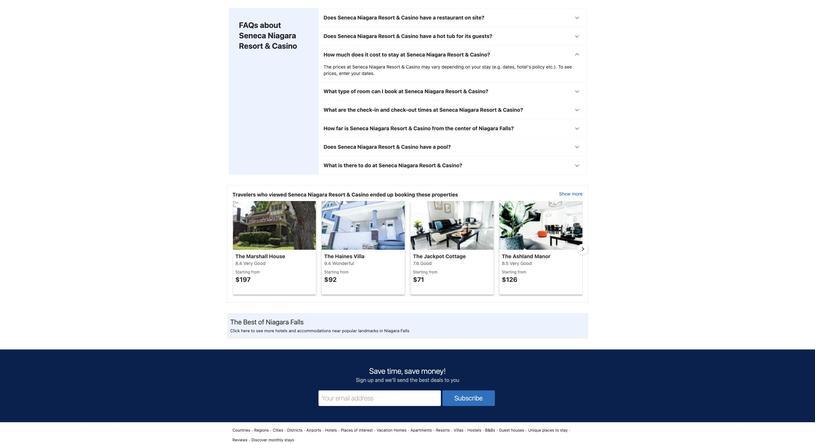 Task type: describe. For each thing, give the bounding box(es) containing it.
what for what are the check-in and check-out times at seneca niagara resort & casino?
[[324, 107, 337, 113]]

here
[[241, 329, 250, 334]]

prices
[[333, 64, 346, 70]]

unique places to stay
[[528, 429, 568, 434]]

casino inside the prices at seneca niagara resort & casino may vary depending on your stay (e.g. dates, hotel's policy etc.). to see prices, enter your dates.
[[406, 64, 420, 70]]

the best of niagara falls click here to see more hotels and accommodations near popular landmarks in niagara falls
[[230, 319, 409, 334]]

can
[[372, 89, 381, 94]]

0 horizontal spatial falls
[[291, 319, 304, 326]]

Your email address email field
[[319, 391, 441, 407]]

how far is seneca niagara resort & casino from the center of niagara falls? button
[[318, 119, 586, 138]]

book
[[385, 89, 397, 94]]

places
[[341, 429, 353, 434]]

there
[[344, 163, 357, 169]]

save
[[369, 367, 386, 376]]

what are the check-in and check-out times at seneca niagara resort & casino?
[[324, 107, 523, 113]]

guest
[[499, 429, 510, 434]]

faqs about seneca niagara resort & casino
[[239, 21, 297, 50]]

have for restaurant
[[420, 15, 432, 21]]

type
[[338, 89, 350, 94]]

unique
[[528, 429, 541, 434]]

how for how far is seneca niagara resort & casino from the center of niagara falls?
[[324, 126, 335, 132]]

at right do at the top left of the page
[[372, 163, 377, 169]]

the for prices
[[324, 64, 332, 70]]

enter
[[339, 71, 350, 76]]

deals
[[431, 378, 443, 384]]

0 vertical spatial is
[[344, 126, 349, 132]]

unique places to stay link
[[528, 428, 568, 434]]

& down its
[[465, 52, 469, 58]]

villas
[[454, 429, 464, 434]]

how much does it cost to stay at seneca niagara resort & casino? button
[[318, 46, 586, 64]]

does seneca niagara resort & casino have a pool?
[[324, 144, 451, 150]]

regions link
[[254, 428, 269, 434]]

guests?
[[472, 33, 492, 39]]

$126
[[502, 276, 518, 284]]

up inside save time, save money! sign up and we'll send the best deals to you
[[368, 378, 374, 384]]

interest
[[359, 429, 373, 434]]

have for hot
[[420, 33, 432, 39]]

& inside the prices at seneca niagara resort & casino may vary depending on your stay (e.g. dates, hotel's policy etc.). to see prices, enter your dates.
[[401, 64, 405, 70]]

stays
[[284, 438, 294, 443]]

regions
[[254, 429, 269, 434]]

casino left ended
[[352, 192, 369, 198]]

what for what is there to do at seneca niagara resort & casino?
[[324, 163, 337, 169]]

room
[[357, 89, 370, 94]]

how far is seneca niagara resort & casino from the center of niagara falls?
[[324, 126, 514, 132]]

houses
[[511, 429, 524, 434]]

in inside the best of niagara falls click here to see more hotels and accommodations near popular landmarks in niagara falls
[[380, 329, 383, 334]]

show more link
[[559, 191, 583, 199]]

i
[[382, 89, 383, 94]]

far
[[336, 126, 343, 132]]

hotels
[[275, 329, 288, 334]]

on inside dropdown button
[[465, 15, 471, 21]]

casino? down does seneca niagara resort & casino have a pool? dropdown button
[[442, 163, 462, 169]]

casino inside faqs about seneca niagara resort & casino
[[272, 41, 297, 50]]

good for $197
[[254, 261, 266, 267]]

what type of room can i book at seneca niagara resort & casino?
[[324, 89, 488, 94]]

site?
[[472, 15, 484, 21]]

center
[[455, 126, 471, 132]]

casino? down the guests?
[[470, 52, 490, 58]]

from for $71
[[429, 270, 437, 275]]

vacation homes
[[377, 429, 407, 434]]

how for how much does it cost to stay at seneca niagara resort & casino?
[[324, 52, 335, 58]]

the marshall house 8.4 very good
[[235, 254, 285, 267]]

may
[[421, 64, 430, 70]]

from for $197
[[251, 270, 260, 275]]

seneca inside the prices at seneca niagara resort & casino may vary depending on your stay (e.g. dates, hotel's policy etc.). to see prices, enter your dates.
[[352, 64, 368, 70]]

of inside save time, save money! footer
[[354, 429, 358, 434]]

$92
[[324, 276, 337, 284]]

monthly
[[269, 438, 283, 443]]

at inside the prices at seneca niagara resort & casino may vary depending on your stay (e.g. dates, hotel's policy etc.). to see prices, enter your dates.
[[347, 64, 351, 70]]

to left do at the top left of the page
[[358, 163, 364, 169]]

region containing $197
[[227, 201, 588, 298]]

travelers who viewed seneca niagara resort & casino ended up booking these properties
[[233, 192, 458, 198]]

it
[[365, 52, 368, 58]]

resort inside faqs about seneca niagara resort & casino
[[239, 41, 263, 50]]

does seneca niagara resort & casino have a hot tub for its guests? button
[[318, 27, 586, 45]]

9.4 wonderful
[[324, 261, 354, 267]]

1 horizontal spatial up
[[387, 192, 394, 198]]

starting from $71
[[413, 270, 437, 284]]

in inside dropdown button
[[374, 107, 379, 113]]

casino down what are the check-in and check-out times at seneca niagara resort & casino?
[[414, 126, 431, 132]]

send
[[397, 378, 409, 384]]

cost
[[370, 52, 381, 58]]

of right type
[[351, 89, 356, 94]]

& down out
[[409, 126, 412, 132]]

countries link
[[233, 428, 250, 434]]

how much does it cost to stay at seneca niagara resort & casino?
[[324, 52, 490, 58]]

near
[[332, 329, 341, 334]]

places of interest
[[341, 429, 373, 434]]

vary
[[431, 64, 440, 70]]

prices,
[[324, 71, 338, 76]]

and inside save time, save money! sign up and we'll send the best deals to you
[[375, 378, 384, 384]]

who
[[257, 192, 268, 198]]

click
[[230, 329, 240, 334]]

does seneca niagara resort & casino have a pool? button
[[318, 138, 586, 156]]

of right center
[[472, 126, 478, 132]]

seneca inside faqs about seneca niagara resort & casino
[[239, 31, 266, 40]]

& down there
[[347, 192, 350, 198]]

(e.g.
[[492, 64, 502, 70]]

casino? up what are the check-in and check-out times at seneca niagara resort & casino? dropdown button
[[468, 89, 488, 94]]

at right times
[[433, 107, 438, 113]]

stay inside the prices at seneca niagara resort & casino may vary depending on your stay (e.g. dates, hotel's policy etc.). to see prices, enter your dates.
[[482, 64, 491, 70]]

money!
[[421, 367, 446, 376]]

have for pool?
[[420, 144, 432, 150]]

starting for $92
[[324, 270, 339, 275]]

does seneca niagara resort & casino have a restaurant on site?
[[324, 15, 484, 21]]

the for haines
[[324, 254, 334, 260]]

from for $92
[[340, 270, 349, 275]]

subscribe button
[[442, 391, 495, 407]]

etc.).
[[546, 64, 557, 70]]

more inside the best of niagara falls click here to see more hotels and accommodations near popular landmarks in niagara falls
[[264, 329, 274, 334]]

airports
[[306, 429, 321, 434]]

2 check- from the left
[[391, 107, 408, 113]]

villas link
[[454, 428, 464, 434]]

districts
[[287, 429, 303, 434]]

policy
[[532, 64, 545, 70]]

manor
[[535, 254, 551, 260]]

guest houses link
[[499, 428, 524, 434]]



Task type: locate. For each thing, give the bounding box(es) containing it.
check- down what type of room can i book at seneca niagara resort & casino?
[[391, 107, 408, 113]]

starting for $71
[[413, 270, 428, 275]]

falls?
[[500, 126, 514, 132]]

up right ended
[[387, 192, 394, 198]]

casino up how much does it cost to stay at seneca niagara resort & casino?
[[401, 33, 418, 39]]

& up what is there to do at seneca niagara resort & casino? in the top of the page
[[396, 144, 400, 150]]

viewed
[[269, 192, 287, 198]]

& down does seneca niagara resort & casino have a restaurant on site?
[[396, 33, 400, 39]]

1 vertical spatial and
[[289, 329, 296, 334]]

3 what from the top
[[324, 163, 337, 169]]

casino? up 'falls?'
[[503, 107, 523, 113]]

discover monthly stays link
[[251, 438, 294, 444]]

a left pool?
[[433, 144, 436, 150]]

1 horizontal spatial the
[[410, 378, 418, 384]]

tub
[[447, 33, 455, 39]]

1 horizontal spatial your
[[472, 64, 481, 70]]

the inside the best of niagara falls click here to see more hotels and accommodations near popular landmarks in niagara falls
[[230, 319, 242, 326]]

& down how much does it cost to stay at seneca niagara resort & casino?
[[401, 64, 405, 70]]

your
[[472, 64, 481, 70], [351, 71, 361, 76]]

at
[[400, 52, 405, 58], [347, 64, 351, 70], [398, 89, 404, 94], [433, 107, 438, 113], [372, 163, 377, 169]]

reviews
[[233, 438, 248, 443]]

1 vertical spatial the
[[445, 126, 454, 132]]

to
[[382, 52, 387, 58], [358, 163, 364, 169], [251, 329, 255, 334], [445, 378, 449, 384], [555, 429, 559, 434]]

you
[[451, 378, 459, 384]]

does for does seneca niagara resort & casino have a restaurant on site?
[[324, 15, 336, 21]]

stay inside 'link'
[[560, 429, 568, 434]]

at down does seneca niagara resort & casino have a hot tub for its guests?
[[400, 52, 405, 58]]

of inside the best of niagara falls click here to see more hotels and accommodations near popular landmarks in niagara falls
[[258, 319, 264, 326]]

2 horizontal spatial stay
[[560, 429, 568, 434]]

to inside 'link'
[[555, 429, 559, 434]]

dates,
[[503, 64, 516, 70]]

& down about
[[265, 41, 270, 50]]

the left center
[[445, 126, 454, 132]]

the up click
[[230, 319, 242, 326]]

1 horizontal spatial is
[[344, 126, 349, 132]]

2 horizontal spatial the
[[445, 126, 454, 132]]

0 horizontal spatial up
[[368, 378, 374, 384]]

the for ashland
[[502, 254, 512, 260]]

airports link
[[306, 428, 321, 434]]

0 horizontal spatial your
[[351, 71, 361, 76]]

a inside does seneca niagara resort & casino have a pool? dropdown button
[[433, 144, 436, 150]]

starting for $126
[[502, 270, 517, 275]]

niagara inside the prices at seneca niagara resort & casino may vary depending on your stay (e.g. dates, hotel's policy etc.). to see prices, enter your dates.
[[369, 64, 385, 70]]

on inside the prices at seneca niagara resort & casino may vary depending on your stay (e.g. dates, hotel's policy etc.). to see prices, enter your dates.
[[465, 64, 470, 70]]

0 vertical spatial does
[[324, 15, 336, 21]]

how left far
[[324, 126, 335, 132]]

region
[[227, 201, 588, 298]]

of
[[351, 89, 356, 94], [472, 126, 478, 132], [258, 319, 264, 326], [354, 429, 358, 434]]

what left are
[[324, 107, 337, 113]]

starting up $92
[[324, 270, 339, 275]]

1 vertical spatial on
[[465, 64, 470, 70]]

1 vertical spatial more
[[264, 329, 274, 334]]

is
[[344, 126, 349, 132], [338, 163, 342, 169]]

1 vertical spatial how
[[324, 126, 335, 132]]

discover monthly stays
[[251, 438, 294, 443]]

the up prices,
[[324, 64, 332, 70]]

the up 8.4 very
[[235, 254, 245, 260]]

the prices at seneca niagara resort & casino may vary depending on your stay (e.g. dates, hotel's policy etc.). to see prices, enter your dates.
[[324, 64, 572, 76]]

0 horizontal spatial see
[[256, 329, 263, 334]]

starting from $92
[[324, 270, 349, 284]]

what for what type of room can i book at seneca niagara resort & casino?
[[324, 89, 337, 94]]

the right are
[[348, 107, 356, 113]]

times
[[418, 107, 432, 113]]

1 horizontal spatial in
[[380, 329, 383, 334]]

1 vertical spatial in
[[380, 329, 383, 334]]

casino down about
[[272, 41, 297, 50]]

good inside the ashland manor 8.5 very good
[[521, 261, 532, 267]]

hotel's
[[517, 64, 531, 70]]

check- down room
[[357, 107, 374, 113]]

hotels
[[325, 429, 337, 434]]

depending
[[442, 64, 464, 70]]

from inside starting from $92
[[340, 270, 349, 275]]

a left hot
[[433, 33, 436, 39]]

does for does seneca niagara resort & casino have a pool?
[[324, 144, 336, 150]]

what left type
[[324, 89, 337, 94]]

1 vertical spatial is
[[338, 163, 342, 169]]

in
[[374, 107, 379, 113], [380, 329, 383, 334]]

& up does seneca niagara resort & casino have a hot tub for its guests?
[[396, 15, 400, 21]]

good down marshall
[[254, 261, 266, 267]]

a inside does seneca niagara resort & casino have a hot tub for its guests? dropdown button
[[433, 33, 436, 39]]

to left you
[[445, 378, 449, 384]]

1 vertical spatial stay
[[482, 64, 491, 70]]

0 vertical spatial a
[[433, 15, 436, 21]]

see inside the best of niagara falls click here to see more hotels and accommodations near popular landmarks in niagara falls
[[256, 329, 263, 334]]

does
[[351, 52, 364, 58]]

to right cost
[[382, 52, 387, 58]]

0 horizontal spatial good
[[254, 261, 266, 267]]

accordion control element
[[318, 8, 587, 175]]

1 vertical spatial a
[[433, 33, 436, 39]]

best
[[419, 378, 429, 384]]

save time, save money! sign up and we'll send the best deals to you
[[356, 367, 459, 384]]

casino left may
[[406, 64, 420, 70]]

see down best
[[256, 329, 263, 334]]

2 does from the top
[[324, 33, 336, 39]]

from inside "starting from $71"
[[429, 270, 437, 275]]

seneca
[[338, 15, 356, 21], [239, 31, 266, 40], [338, 33, 356, 39], [407, 52, 425, 58], [352, 64, 368, 70], [405, 89, 423, 94], [439, 107, 458, 113], [350, 126, 369, 132], [338, 144, 356, 150], [379, 163, 397, 169], [288, 192, 307, 198]]

& up what are the check-in and check-out times at seneca niagara resort & casino? dropdown button
[[463, 89, 467, 94]]

hotels link
[[325, 428, 337, 434]]

a left restaurant
[[433, 15, 436, 21]]

subscribe
[[455, 395, 483, 403]]

starting up $71
[[413, 270, 428, 275]]

about
[[260, 21, 281, 30]]

the inside the ashland manor 8.5 very good
[[502, 254, 512, 260]]

best
[[243, 319, 257, 326]]

the for seneca
[[445, 126, 454, 132]]

0 vertical spatial what
[[324, 89, 337, 94]]

districts link
[[287, 428, 303, 434]]

of right best
[[258, 319, 264, 326]]

1 vertical spatial does
[[324, 33, 336, 39]]

see inside the prices at seneca niagara resort & casino may vary depending on your stay (e.g. dates, hotel's policy etc.). to see prices, enter your dates.
[[565, 64, 572, 70]]

2 vertical spatial have
[[420, 144, 432, 150]]

cities link
[[273, 428, 283, 434]]

does for does seneca niagara resort & casino have a hot tub for its guests?
[[324, 33, 336, 39]]

2 vertical spatial what
[[324, 163, 337, 169]]

good inside the marshall house 8.4 very good
[[254, 261, 266, 267]]

3 have from the top
[[420, 144, 432, 150]]

stay inside dropdown button
[[388, 52, 399, 58]]

the up 8.5 very
[[502, 254, 512, 260]]

to inside save time, save money! sign up and we'll send the best deals to you
[[445, 378, 449, 384]]

2 how from the top
[[324, 126, 335, 132]]

save
[[404, 367, 420, 376]]

jackpot
[[424, 254, 444, 260]]

see
[[565, 64, 572, 70], [256, 329, 263, 334]]

0 vertical spatial up
[[387, 192, 394, 198]]

$197
[[235, 276, 251, 284]]

0 vertical spatial your
[[472, 64, 481, 70]]

1 horizontal spatial falls
[[401, 329, 409, 334]]

the inside the jackpot cottage 7.6 good
[[413, 254, 423, 260]]

the for best
[[230, 319, 242, 326]]

0 horizontal spatial in
[[374, 107, 379, 113]]

1 have from the top
[[420, 15, 432, 21]]

1 how from the top
[[324, 52, 335, 58]]

0 horizontal spatial check-
[[357, 107, 374, 113]]

is right far
[[344, 126, 349, 132]]

your left "(e.g."
[[472, 64, 481, 70]]

countries
[[233, 429, 250, 434]]

1 good from the left
[[254, 261, 266, 267]]

see right to
[[565, 64, 572, 70]]

0 vertical spatial stay
[[388, 52, 399, 58]]

do
[[365, 163, 371, 169]]

places of interest link
[[341, 428, 373, 434]]

1 does from the top
[[324, 15, 336, 21]]

2 vertical spatial does
[[324, 144, 336, 150]]

the for money!
[[410, 378, 418, 384]]

starting up $126
[[502, 270, 517, 275]]

and down i
[[380, 107, 390, 113]]

from down 9.4 wonderful
[[340, 270, 349, 275]]

1 horizontal spatial more
[[572, 191, 583, 197]]

more right "show"
[[572, 191, 583, 197]]

the haines villa 9.4 wonderful
[[324, 254, 365, 267]]

1 vertical spatial up
[[368, 378, 374, 384]]

2 what from the top
[[324, 107, 337, 113]]

0 vertical spatial see
[[565, 64, 572, 70]]

stay right 'places'
[[560, 429, 568, 434]]

resort
[[378, 15, 395, 21], [378, 33, 395, 39], [239, 41, 263, 50], [447, 52, 464, 58], [387, 64, 400, 70], [445, 89, 462, 94], [480, 107, 497, 113], [391, 126, 407, 132], [378, 144, 395, 150], [419, 163, 436, 169], [329, 192, 345, 198]]

resorts
[[436, 429, 450, 434]]

2 a from the top
[[433, 33, 436, 39]]

0 vertical spatial how
[[324, 52, 335, 58]]

& inside faqs about seneca niagara resort & casino
[[265, 41, 270, 50]]

from for $126
[[518, 270, 526, 275]]

0 vertical spatial have
[[420, 15, 432, 21]]

1 vertical spatial your
[[351, 71, 361, 76]]

a inside does seneca niagara resort & casino have a restaurant on site? dropdown button
[[433, 15, 436, 21]]

and down save
[[375, 378, 384, 384]]

time,
[[387, 367, 403, 376]]

0 vertical spatial in
[[374, 107, 379, 113]]

to right the here
[[251, 329, 255, 334]]

vacation
[[377, 429, 393, 434]]

starting
[[235, 270, 250, 275], [324, 270, 339, 275], [413, 270, 428, 275], [502, 270, 517, 275]]

starting from $126
[[502, 270, 526, 284]]

stay left "(e.g."
[[482, 64, 491, 70]]

from inside starting from $126
[[518, 270, 526, 275]]

0 vertical spatial and
[[380, 107, 390, 113]]

1 what from the top
[[324, 89, 337, 94]]

homes
[[394, 429, 407, 434]]

pool?
[[437, 144, 451, 150]]

from down 7.6 good
[[429, 270, 437, 275]]

in right landmarks
[[380, 329, 383, 334]]

have left pool?
[[420, 144, 432, 150]]

0 vertical spatial falls
[[291, 319, 304, 326]]

1 horizontal spatial good
[[521, 261, 532, 267]]

ended
[[370, 192, 386, 198]]

restaurant
[[437, 15, 464, 21]]

cities
[[273, 429, 283, 434]]

2 good from the left
[[521, 261, 532, 267]]

and
[[380, 107, 390, 113], [289, 329, 296, 334], [375, 378, 384, 384]]

resorts link
[[436, 428, 450, 434]]

starting inside starting from $92
[[324, 270, 339, 275]]

and inside the best of niagara falls click here to see more hotels and accommodations near popular landmarks in niagara falls
[[289, 329, 296, 334]]

apartments
[[411, 429, 432, 434]]

1 horizontal spatial see
[[565, 64, 572, 70]]

the inside the haines villa 9.4 wonderful
[[324, 254, 334, 260]]

faqs
[[239, 21, 258, 30]]

at right book
[[398, 89, 404, 94]]

resort inside the prices at seneca niagara resort & casino may vary depending on your stay (e.g. dates, hotel's policy etc.). to see prices, enter your dates.
[[387, 64, 400, 70]]

have left hot
[[420, 33, 432, 39]]

starting for $197
[[235, 270, 250, 275]]

& up 'falls?'
[[498, 107, 502, 113]]

on right 'depending'
[[465, 64, 470, 70]]

sign
[[356, 378, 366, 384]]

haines
[[335, 254, 352, 260]]

to inside the best of niagara falls click here to see more hotels and accommodations near popular landmarks in niagara falls
[[251, 329, 255, 334]]

and right hotels
[[289, 329, 296, 334]]

up right sign
[[368, 378, 374, 384]]

the ashland manor 8.5 very good
[[502, 254, 551, 267]]

1 a from the top
[[433, 15, 436, 21]]

landmarks
[[358, 329, 378, 334]]

stay
[[388, 52, 399, 58], [482, 64, 491, 70], [560, 429, 568, 434]]

save time, save money! footer
[[0, 350, 815, 444]]

good for $126
[[521, 261, 532, 267]]

guest houses
[[499, 429, 524, 434]]

up
[[387, 192, 394, 198], [368, 378, 374, 384]]

a for hot
[[433, 33, 436, 39]]

0 vertical spatial more
[[572, 191, 583, 197]]

starting inside "starting from $71"
[[413, 270, 428, 275]]

good down 'ashland' on the bottom of page
[[521, 261, 532, 267]]

1 horizontal spatial check-
[[391, 107, 408, 113]]

b&bs link
[[485, 428, 495, 434]]

its
[[465, 33, 471, 39]]

0 horizontal spatial stay
[[388, 52, 399, 58]]

the inside the prices at seneca niagara resort & casino may vary depending on your stay (e.g. dates, hotel's policy etc.). to see prices, enter your dates.
[[324, 64, 332, 70]]

2 starting from the left
[[324, 270, 339, 275]]

at up enter
[[347, 64, 351, 70]]

casino up does seneca niagara resort & casino have a hot tub for its guests?
[[401, 15, 418, 21]]

how left much
[[324, 52, 335, 58]]

from up pool?
[[432, 126, 444, 132]]

on left site?
[[465, 15, 471, 21]]

casino down how far is seneca niagara resort & casino from the center of niagara falls?
[[401, 144, 418, 150]]

2 vertical spatial the
[[410, 378, 418, 384]]

places
[[542, 429, 554, 434]]

1 vertical spatial falls
[[401, 329, 409, 334]]

from down the ashland manor 8.5 very good
[[518, 270, 526, 275]]

show
[[559, 191, 571, 197]]

2 vertical spatial stay
[[560, 429, 568, 434]]

the inside save time, save money! sign up and we'll send the best deals to you
[[410, 378, 418, 384]]

and inside what are the check-in and check-out times at seneca niagara resort & casino? dropdown button
[[380, 107, 390, 113]]

popular
[[342, 329, 357, 334]]

from inside dropdown button
[[432, 126, 444, 132]]

1 starting from the left
[[235, 270, 250, 275]]

a for pool?
[[433, 144, 436, 150]]

3 a from the top
[[433, 144, 436, 150]]

0 horizontal spatial the
[[348, 107, 356, 113]]

what type of room can i book at seneca niagara resort & casino? button
[[318, 82, 586, 101]]

0 vertical spatial the
[[348, 107, 356, 113]]

$71
[[413, 276, 424, 284]]

2 vertical spatial and
[[375, 378, 384, 384]]

starting from $197
[[235, 270, 260, 284]]

0 horizontal spatial more
[[264, 329, 274, 334]]

starting inside starting from $197
[[235, 270, 250, 275]]

8.4 very
[[235, 261, 253, 267]]

villa
[[354, 254, 365, 260]]

0 vertical spatial on
[[465, 15, 471, 21]]

from down the marshall house 8.4 very good
[[251, 270, 260, 275]]

1 vertical spatial what
[[324, 107, 337, 113]]

3 does from the top
[[324, 144, 336, 150]]

your right enter
[[351, 71, 361, 76]]

1 horizontal spatial stay
[[482, 64, 491, 70]]

from inside starting from $197
[[251, 270, 260, 275]]

starting up $197
[[235, 270, 250, 275]]

the up 9.4 wonderful
[[324, 254, 334, 260]]

marshall
[[246, 254, 268, 260]]

have left restaurant
[[420, 15, 432, 21]]

what left there
[[324, 163, 337, 169]]

4 starting from the left
[[502, 270, 517, 275]]

to
[[558, 64, 563, 70]]

does
[[324, 15, 336, 21], [324, 33, 336, 39], [324, 144, 336, 150]]

the for jackpot
[[413, 254, 423, 260]]

travelers
[[233, 192, 256, 198]]

the inside the marshall house 8.4 very good
[[235, 254, 245, 260]]

3 starting from the left
[[413, 270, 428, 275]]

properties
[[432, 192, 458, 198]]

these
[[416, 192, 431, 198]]

0 horizontal spatial is
[[338, 163, 342, 169]]

1 vertical spatial see
[[256, 329, 263, 334]]

is left there
[[338, 163, 342, 169]]

2 vertical spatial a
[[433, 144, 436, 150]]

a for restaurant
[[433, 15, 436, 21]]

2 have from the top
[[420, 33, 432, 39]]

does seneca niagara resort & casino have a hot tub for its guests?
[[324, 33, 492, 39]]

to right 'places'
[[555, 429, 559, 434]]

& down pool?
[[437, 163, 441, 169]]

ashland
[[513, 254, 533, 260]]

we'll
[[385, 378, 396, 384]]

the up 7.6 good
[[413, 254, 423, 260]]

for
[[456, 33, 464, 39]]

in down can
[[374, 107, 379, 113]]

the for marshall
[[235, 254, 245, 260]]

of right 'places'
[[354, 429, 358, 434]]

the down save
[[410, 378, 418, 384]]

stay right cost
[[388, 52, 399, 58]]

starting inside starting from $126
[[502, 270, 517, 275]]

niagara inside faqs about seneca niagara resort & casino
[[268, 31, 296, 40]]

1 vertical spatial have
[[420, 33, 432, 39]]

1 check- from the left
[[357, 107, 374, 113]]

more left hotels
[[264, 329, 274, 334]]



Task type: vqa. For each thing, say whether or not it's contained in the screenshot.
"send"
yes



